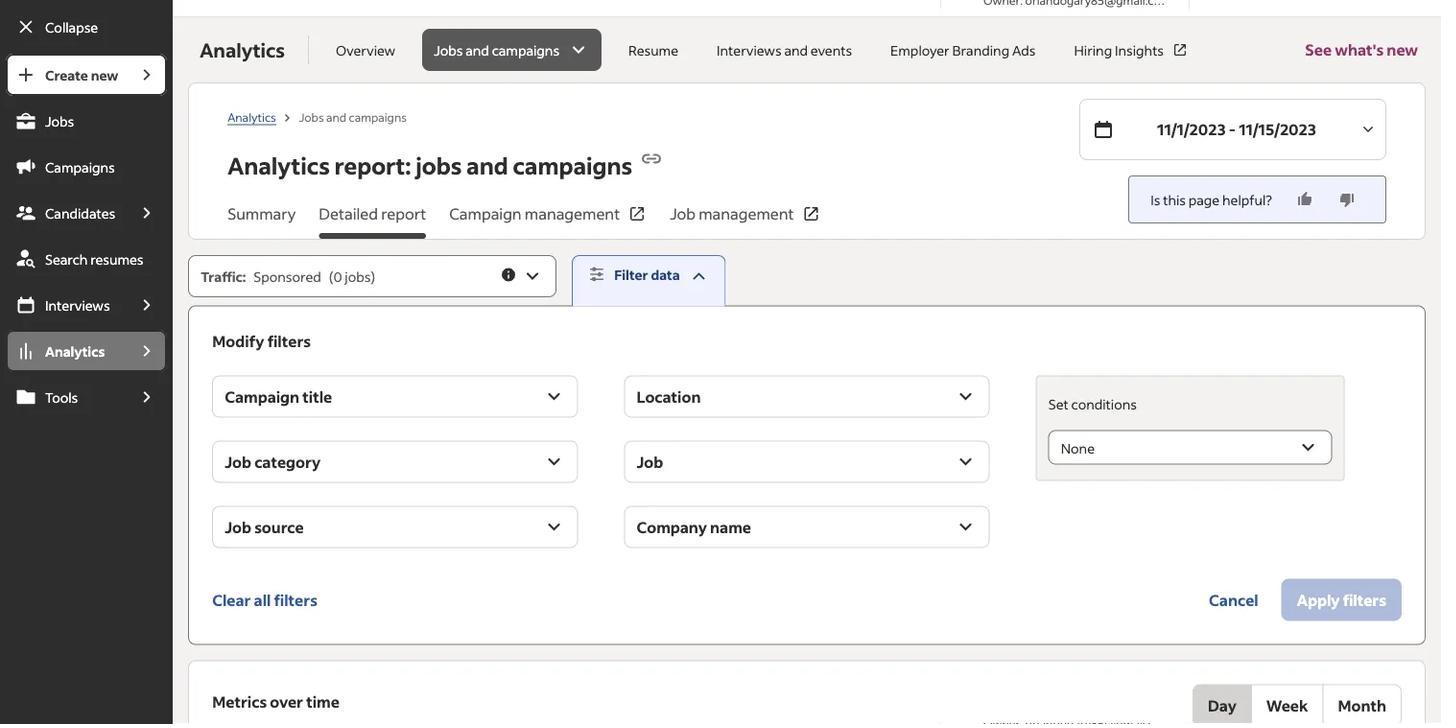 Task type: vqa. For each thing, say whether or not it's contained in the screenshot.
Campaign to the left
yes



Task type: describe. For each thing, give the bounding box(es) containing it.
all
[[254, 591, 271, 610]]

jobs inside menu bar
[[45, 112, 74, 130]]

filter data button
[[572, 255, 726, 307]]

search resumes
[[45, 251, 144, 268]]

time
[[306, 692, 340, 712]]

metrics
[[212, 692, 267, 712]]

campaign for campaign title
[[225, 387, 300, 407]]

and inside interviews and events link
[[785, 41, 808, 59]]

detailed report link
[[319, 203, 426, 239]]

create new link
[[6, 54, 127, 96]]

location button
[[624, 376, 990, 418]]

ads
[[1013, 41, 1036, 59]]

-
[[1230, 120, 1236, 139]]

job management link
[[670, 203, 821, 239]]

1 vertical spatial jobs
[[345, 268, 371, 285]]

none
[[1062, 440, 1095, 457]]

menu bar containing create new
[[0, 54, 173, 725]]

company name
[[637, 518, 752, 537]]

week
[[1267, 696, 1309, 716]]

create new
[[45, 66, 118, 84]]

job category button
[[212, 441, 578, 483]]

job for job management
[[670, 204, 696, 224]]

sponsored
[[254, 268, 321, 285]]

this filters data based on the type of traffic a job received, not the sponsored status of the job itself. some jobs may receive both sponsored and organic traffic. combined view shows all traffic. image
[[500, 266, 518, 284]]

campaigns
[[45, 158, 115, 176]]

job category
[[225, 452, 321, 472]]

11/15/2023
[[1240, 120, 1317, 139]]

see what's new
[[1306, 40, 1419, 60]]

set
[[1049, 396, 1069, 413]]

1 horizontal spatial analytics link
[[228, 109, 276, 125]]

hiring insights
[[1075, 41, 1165, 59]]

modify
[[212, 331, 264, 351]]

filter
[[615, 266, 649, 284]]

data
[[651, 266, 680, 284]]

collapse
[[45, 18, 98, 36]]

campaign for campaign management
[[449, 204, 522, 224]]

traffic:
[[201, 268, 246, 285]]

report
[[381, 204, 426, 224]]

campaign management
[[449, 204, 620, 224]]

0 vertical spatial filters
[[268, 331, 311, 351]]

source
[[255, 518, 304, 537]]

create
[[45, 66, 88, 84]]

report:
[[335, 151, 411, 180]]

1 horizontal spatial jobs
[[299, 109, 324, 124]]

1 vertical spatial campaigns
[[349, 109, 407, 124]]

cancel button
[[1194, 579, 1275, 622]]

11/1/2023 - 11/15/2023
[[1158, 120, 1317, 139]]

clear all filters
[[212, 591, 318, 610]]

company name button
[[624, 507, 990, 549]]

employer
[[891, 41, 950, 59]]

detailed
[[319, 204, 378, 224]]

job source button
[[212, 507, 578, 549]]

what's
[[1336, 40, 1385, 60]]

campaign management link
[[449, 203, 647, 239]]

hiring insights link
[[1063, 29, 1201, 71]]

jobs link
[[6, 100, 167, 142]]

candidates
[[45, 204, 115, 222]]

management for campaign management
[[525, 204, 620, 224]]

new inside menu bar
[[91, 66, 118, 84]]

company
[[637, 518, 707, 537]]

clear all filters button
[[212, 579, 318, 622]]

job source
[[225, 518, 304, 537]]

see
[[1306, 40, 1333, 60]]

interviews for interviews and events
[[717, 41, 782, 59]]

interviews and events link
[[706, 29, 864, 71]]

and inside jobs and campaigns button
[[466, 41, 489, 59]]

)
[[371, 268, 375, 285]]

over
[[270, 692, 303, 712]]

job for job
[[637, 452, 664, 472]]

resumes
[[90, 251, 144, 268]]

11/1/2023
[[1158, 120, 1227, 139]]

employer branding ads link
[[879, 29, 1048, 71]]

this
[[1164, 191, 1187, 208]]

tools
[[45, 389, 78, 406]]

0 horizontal spatial jobs and campaigns
[[299, 109, 407, 124]]

interviews link
[[6, 284, 127, 326]]

overview
[[336, 41, 396, 59]]

summary link
[[228, 203, 296, 239]]



Task type: locate. For each thing, give the bounding box(es) containing it.
1 horizontal spatial new
[[1388, 40, 1419, 60]]

0 horizontal spatial interviews
[[45, 297, 110, 314]]

campaigns inside jobs and campaigns button
[[492, 41, 560, 59]]

0 horizontal spatial campaign
[[225, 387, 300, 407]]

1 vertical spatial campaign
[[225, 387, 300, 407]]

campaigns link
[[6, 146, 167, 188]]

campaigns
[[492, 41, 560, 59], [349, 109, 407, 124], [513, 151, 633, 180]]

collapse button
[[6, 6, 167, 48]]

0 vertical spatial new
[[1388, 40, 1419, 60]]

job
[[670, 204, 696, 224], [225, 452, 251, 472], [637, 452, 664, 472], [225, 518, 251, 537]]

employer branding ads
[[891, 41, 1036, 59]]

job left source
[[225, 518, 251, 537]]

jobs and campaigns
[[434, 41, 560, 59], [299, 109, 407, 124]]

none button
[[1049, 431, 1333, 465]]

events
[[811, 41, 853, 59]]

0 vertical spatial interviews
[[717, 41, 782, 59]]

resume
[[629, 41, 679, 59]]

0 vertical spatial campaign
[[449, 204, 522, 224]]

0
[[334, 268, 342, 285]]

0 horizontal spatial management
[[525, 204, 620, 224]]

0 horizontal spatial jobs
[[45, 112, 74, 130]]

jobs
[[434, 41, 463, 59], [299, 109, 324, 124], [45, 112, 74, 130]]

category
[[255, 452, 321, 472]]

analytics
[[200, 37, 285, 62], [228, 109, 276, 124], [228, 151, 330, 180], [45, 343, 105, 360]]

(
[[329, 268, 334, 285]]

page
[[1189, 191, 1220, 208]]

2 vertical spatial campaigns
[[513, 151, 633, 180]]

search
[[45, 251, 88, 268]]

see what's new button
[[1306, 17, 1419, 83]]

1 horizontal spatial jobs and campaigns
[[434, 41, 560, 59]]

hiring
[[1075, 41, 1113, 59]]

job management
[[670, 204, 794, 224]]

filter data
[[615, 266, 680, 284]]

interviews left events
[[717, 41, 782, 59]]

jobs and campaigns button
[[423, 29, 602, 71]]

1 horizontal spatial management
[[699, 204, 794, 224]]

job for job category
[[225, 452, 251, 472]]

menu bar
[[0, 54, 173, 725]]

0 horizontal spatial jobs
[[345, 268, 371, 285]]

jobs right '0'
[[345, 268, 371, 285]]

is this page helpful?
[[1151, 191, 1273, 208]]

new right create
[[91, 66, 118, 84]]

show shareable url image
[[641, 147, 664, 170]]

1 vertical spatial interviews
[[45, 297, 110, 314]]

month
[[1339, 696, 1387, 716]]

0 vertical spatial jobs
[[416, 151, 462, 180]]

job inside "dropdown button"
[[637, 452, 664, 472]]

resume link
[[617, 29, 690, 71]]

2 horizontal spatial jobs
[[434, 41, 463, 59]]

filters right modify
[[268, 331, 311, 351]]

analytics link
[[228, 109, 276, 125], [6, 330, 127, 372]]

interviews and events
[[717, 41, 853, 59]]

management for job management
[[699, 204, 794, 224]]

campaign up this filters data based on the type of traffic a job received, not the sponsored status of the job itself. some jobs may receive both sponsored and organic traffic. combined view shows all traffic. image
[[449, 204, 522, 224]]

location
[[637, 387, 701, 407]]

filters inside button
[[274, 591, 318, 610]]

0 horizontal spatial analytics link
[[6, 330, 127, 372]]

this page is not helpful image
[[1338, 190, 1357, 209]]

job button
[[624, 441, 990, 483]]

branding
[[953, 41, 1010, 59]]

1 management from the left
[[525, 204, 620, 224]]

summary
[[228, 204, 296, 224]]

job inside dropdown button
[[225, 518, 251, 537]]

campaign inside dropdown button
[[225, 387, 300, 407]]

candidates link
[[6, 192, 127, 234]]

search resumes link
[[6, 238, 167, 280]]

jobs and campaigns inside button
[[434, 41, 560, 59]]

tools link
[[6, 376, 127, 419]]

this page is helpful image
[[1296, 190, 1315, 209]]

detailed report
[[319, 204, 426, 224]]

title
[[303, 387, 332, 407]]

day
[[1209, 696, 1237, 716]]

0 vertical spatial jobs and campaigns
[[434, 41, 560, 59]]

campaign title
[[225, 387, 332, 407]]

campaign
[[449, 204, 522, 224], [225, 387, 300, 407]]

filters right 'all'
[[274, 591, 318, 610]]

jobs
[[416, 151, 462, 180], [345, 268, 371, 285]]

conditions
[[1072, 396, 1138, 413]]

1 horizontal spatial jobs
[[416, 151, 462, 180]]

metrics over time
[[212, 692, 340, 712]]

job up data
[[670, 204, 696, 224]]

modify filters
[[212, 331, 311, 351]]

interviews for interviews
[[45, 297, 110, 314]]

2 management from the left
[[699, 204, 794, 224]]

campaign title button
[[212, 376, 578, 418]]

traffic: sponsored ( 0 jobs )
[[201, 268, 375, 285]]

job down location
[[637, 452, 664, 472]]

0 vertical spatial analytics link
[[228, 109, 276, 125]]

1 vertical spatial filters
[[274, 591, 318, 610]]

1 vertical spatial analytics link
[[6, 330, 127, 372]]

interviews down search resumes link
[[45, 297, 110, 314]]

overview link
[[324, 29, 407, 71]]

1 horizontal spatial interviews
[[717, 41, 782, 59]]

name
[[710, 518, 752, 537]]

0 vertical spatial campaigns
[[492, 41, 560, 59]]

new inside button
[[1388, 40, 1419, 60]]

campaign left title
[[225, 387, 300, 407]]

job for job source
[[225, 518, 251, 537]]

clear
[[212, 591, 251, 610]]

1 vertical spatial new
[[91, 66, 118, 84]]

1 horizontal spatial campaign
[[449, 204, 522, 224]]

0 horizontal spatial new
[[91, 66, 118, 84]]

is
[[1151, 191, 1161, 208]]

1 vertical spatial jobs and campaigns
[[299, 109, 407, 124]]

helpful?
[[1223, 191, 1273, 208]]

job inside popup button
[[225, 452, 251, 472]]

insights
[[1116, 41, 1165, 59]]

analytics report: jobs and campaigns
[[228, 151, 633, 180]]

set conditions
[[1049, 396, 1138, 413]]

jobs inside button
[[434, 41, 463, 59]]

new right what's
[[1388, 40, 1419, 60]]

job left category
[[225, 452, 251, 472]]

cancel
[[1210, 591, 1259, 610]]

new
[[1388, 40, 1419, 60], [91, 66, 118, 84]]

jobs up report
[[416, 151, 462, 180]]

management
[[525, 204, 620, 224], [699, 204, 794, 224]]



